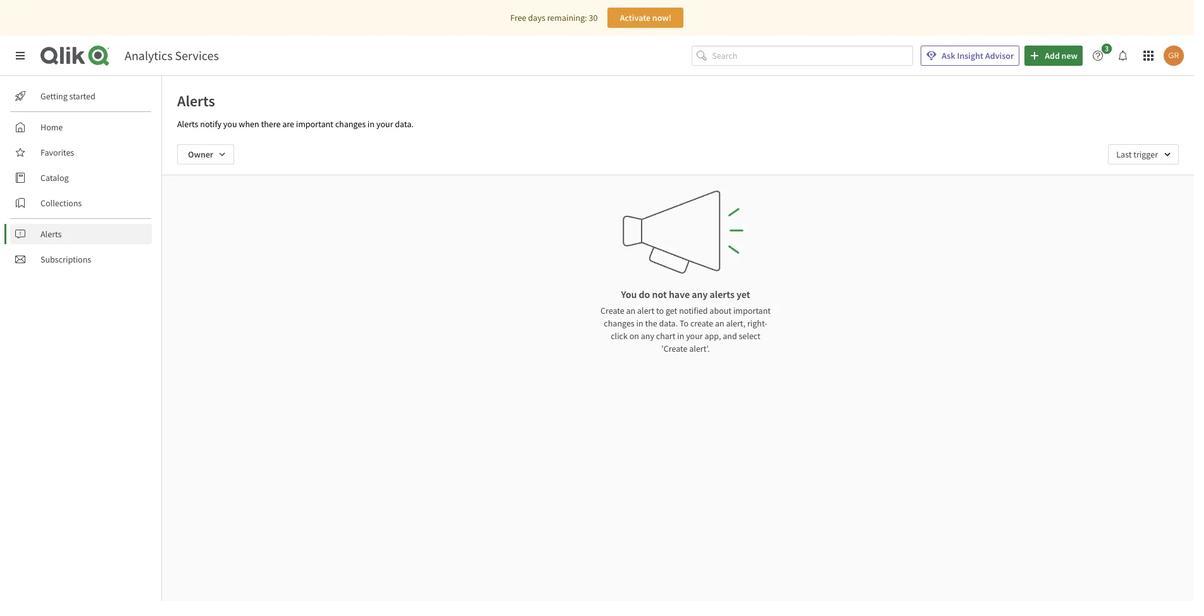 Task type: describe. For each thing, give the bounding box(es) containing it.
searchbar element
[[692, 45, 913, 66]]

subscriptions link
[[10, 249, 152, 270]]

3
[[1105, 44, 1109, 53]]

2 horizontal spatial in
[[677, 330, 684, 342]]

1 vertical spatial alerts
[[177, 118, 198, 130]]

0 vertical spatial important
[[296, 118, 333, 130]]

greg robinson image
[[1164, 46, 1184, 66]]

alert'.
[[689, 343, 710, 354]]

0 horizontal spatial any
[[641, 330, 654, 342]]

right-
[[747, 318, 767, 329]]

remaining:
[[547, 12, 587, 23]]

30
[[589, 12, 598, 23]]

owner button
[[177, 144, 234, 165]]

navigation pane element
[[0, 81, 161, 275]]

alert
[[637, 305, 655, 316]]

collections link
[[10, 193, 152, 213]]

getting started
[[41, 91, 95, 102]]

0 horizontal spatial an
[[626, 305, 636, 316]]

1 horizontal spatial an
[[715, 318, 724, 329]]

ask
[[942, 50, 955, 61]]

chart
[[656, 330, 676, 342]]

insight
[[957, 50, 984, 61]]

days
[[528, 12, 545, 23]]

subscriptions
[[41, 254, 91, 265]]

activate now! link
[[608, 8, 684, 28]]

0 vertical spatial alerts
[[177, 91, 215, 111]]

Last trigger field
[[1108, 144, 1179, 165]]

activate
[[620, 12, 651, 23]]

on
[[630, 330, 639, 342]]

yet
[[737, 288, 750, 301]]

data. inside you do not have any alerts yet create an alert to get notified about important changes in the data. to create an alert, right- click on any chart in your app, and select 'create alert'.
[[659, 318, 678, 329]]

ask insight advisor button
[[921, 46, 1020, 66]]

close sidebar menu image
[[15, 51, 25, 61]]

last trigger
[[1117, 149, 1158, 160]]

collections
[[41, 197, 82, 209]]

alert,
[[726, 318, 746, 329]]

trigger
[[1134, 149, 1158, 160]]

your inside you do not have any alerts yet create an alert to get notified about important changes in the data. to create an alert, right- click on any chart in your app, and select 'create alert'.
[[686, 330, 703, 342]]

to
[[680, 318, 689, 329]]

home
[[41, 122, 63, 133]]

add new button
[[1025, 46, 1083, 66]]

get
[[666, 305, 677, 316]]

not
[[652, 288, 667, 301]]

when
[[239, 118, 259, 130]]

last
[[1117, 149, 1132, 160]]



Task type: vqa. For each thing, say whether or not it's contained in the screenshot.
Ask Insight Advisor button on the top of the page
yes



Task type: locate. For each thing, give the bounding box(es) containing it.
changes right are at the top left of page
[[335, 118, 366, 130]]

filters region
[[162, 134, 1194, 175]]

important up right-
[[733, 305, 771, 316]]

alerts inside "link"
[[41, 228, 62, 240]]

1 horizontal spatial any
[[692, 288, 708, 301]]

0 horizontal spatial changes
[[335, 118, 366, 130]]

0 horizontal spatial in
[[368, 118, 375, 130]]

alerts
[[177, 91, 215, 111], [177, 118, 198, 130], [41, 228, 62, 240]]

app,
[[705, 330, 721, 342]]

important inside you do not have any alerts yet create an alert to get notified about important changes in the data. to create an alert, right- click on any chart in your app, and select 'create alert'.
[[733, 305, 771, 316]]

any down the
[[641, 330, 654, 342]]

getting
[[41, 91, 68, 102]]

in
[[368, 118, 375, 130], [636, 318, 643, 329], [677, 330, 684, 342]]

create
[[601, 305, 624, 316]]

about
[[710, 305, 732, 316]]

create
[[690, 318, 713, 329]]

0 horizontal spatial your
[[376, 118, 393, 130]]

data.
[[395, 118, 414, 130], [659, 318, 678, 329]]

getting started link
[[10, 86, 152, 106]]

changes up "click"
[[604, 318, 635, 329]]

you
[[223, 118, 237, 130]]

1 horizontal spatial important
[[733, 305, 771, 316]]

1 vertical spatial your
[[686, 330, 703, 342]]

2 vertical spatial in
[[677, 330, 684, 342]]

1 horizontal spatial changes
[[604, 318, 635, 329]]

new
[[1062, 50, 1078, 61]]

alerts
[[710, 288, 735, 301]]

add new
[[1045, 50, 1078, 61]]

select
[[739, 330, 761, 342]]

important
[[296, 118, 333, 130], [733, 305, 771, 316]]

alerts notify you when there are important changes in your data.
[[177, 118, 414, 130]]

1 vertical spatial data.
[[659, 318, 678, 329]]

and
[[723, 330, 737, 342]]

Search text field
[[712, 45, 913, 66]]

have
[[669, 288, 690, 301]]

activate now!
[[620, 12, 672, 23]]

0 vertical spatial any
[[692, 288, 708, 301]]

ask insight advisor
[[942, 50, 1014, 61]]

catalog link
[[10, 168, 152, 188]]

changes
[[335, 118, 366, 130], [604, 318, 635, 329]]

favorites link
[[10, 142, 152, 163]]

your
[[376, 118, 393, 130], [686, 330, 703, 342]]

0 vertical spatial your
[[376, 118, 393, 130]]

notified
[[679, 305, 708, 316]]

analytics
[[125, 47, 172, 63]]

started
[[69, 91, 95, 102]]

1 vertical spatial changes
[[604, 318, 635, 329]]

0 horizontal spatial important
[[296, 118, 333, 130]]

you
[[621, 288, 637, 301]]

home link
[[10, 117, 152, 137]]

analytics services
[[125, 47, 219, 63]]

analytics services element
[[125, 47, 219, 63]]

alerts up notify
[[177, 91, 215, 111]]

0 vertical spatial changes
[[335, 118, 366, 130]]

important right are at the top left of page
[[296, 118, 333, 130]]

1 horizontal spatial in
[[636, 318, 643, 329]]

alerts left notify
[[177, 118, 198, 130]]

owner
[[188, 149, 213, 160]]

you do not have any alerts yet create an alert to get notified about important changes in the data. to create an alert, right- click on any chart in your app, and select 'create alert'.
[[601, 288, 771, 354]]

1 horizontal spatial your
[[686, 330, 703, 342]]

alerts up subscriptions at the left top of the page
[[41, 228, 62, 240]]

catalog
[[41, 172, 69, 184]]

3 button
[[1088, 44, 1116, 66]]

changes inside you do not have any alerts yet create an alert to get notified about important changes in the data. to create an alert, right- click on any chart in your app, and select 'create alert'.
[[604, 318, 635, 329]]

1 vertical spatial any
[[641, 330, 654, 342]]

1 vertical spatial important
[[733, 305, 771, 316]]

1 vertical spatial in
[[636, 318, 643, 329]]

'create
[[661, 343, 688, 354]]

0 horizontal spatial data.
[[395, 118, 414, 130]]

free days remaining: 30
[[510, 12, 598, 23]]

notify
[[200, 118, 222, 130]]

are
[[282, 118, 294, 130]]

now!
[[652, 12, 672, 23]]

0 vertical spatial an
[[626, 305, 636, 316]]

to
[[656, 305, 664, 316]]

an down about
[[715, 318, 724, 329]]

there
[[261, 118, 281, 130]]

any
[[692, 288, 708, 301], [641, 330, 654, 342]]

advisor
[[985, 50, 1014, 61]]

favorites
[[41, 147, 74, 158]]

any up notified
[[692, 288, 708, 301]]

alerts link
[[10, 224, 152, 244]]

2 vertical spatial alerts
[[41, 228, 62, 240]]

do
[[639, 288, 650, 301]]

click
[[611, 330, 628, 342]]

free
[[510, 12, 526, 23]]

1 vertical spatial an
[[715, 318, 724, 329]]

0 vertical spatial data.
[[395, 118, 414, 130]]

the
[[645, 318, 657, 329]]

services
[[175, 47, 219, 63]]

add
[[1045, 50, 1060, 61]]

1 horizontal spatial data.
[[659, 318, 678, 329]]

0 vertical spatial in
[[368, 118, 375, 130]]

an left alert
[[626, 305, 636, 316]]

an
[[626, 305, 636, 316], [715, 318, 724, 329]]



